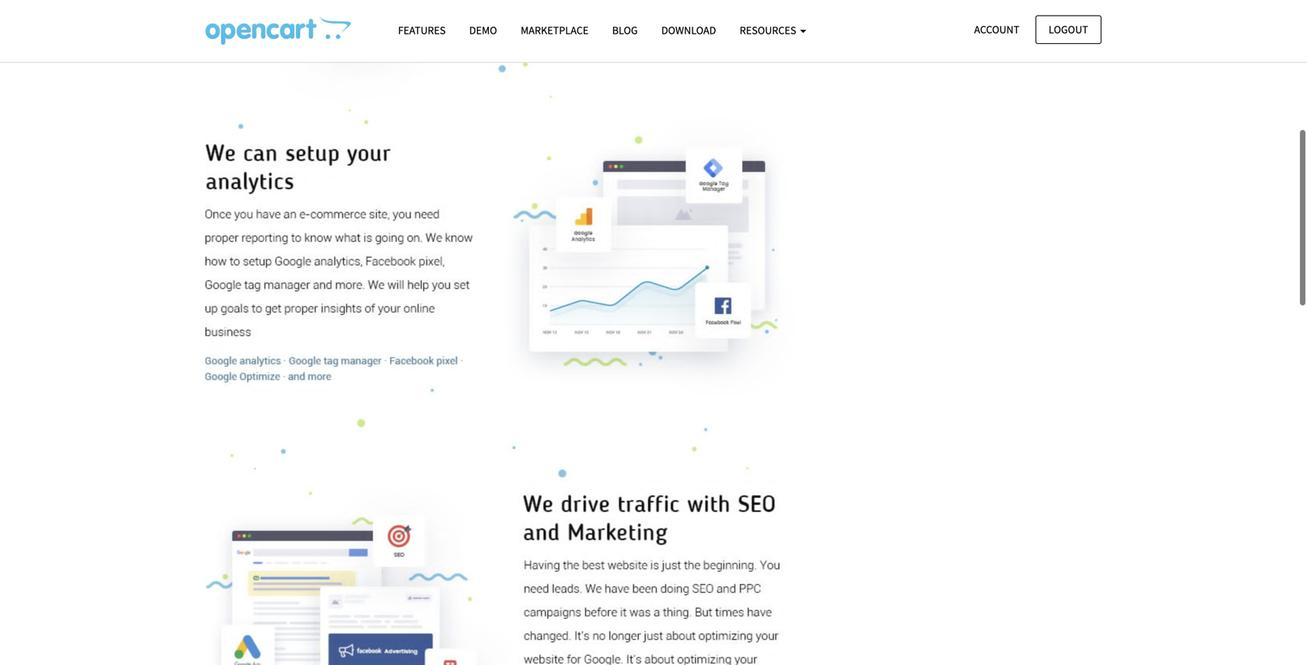 Task type: describe. For each thing, give the bounding box(es) containing it.
blog
[[612, 23, 638, 37]]

opencart - partner dreamvention oü image
[[206, 17, 351, 45]]

resources
[[740, 23, 798, 37]]

demo link
[[457, 17, 509, 44]]

resources link
[[728, 17, 818, 44]]

download
[[661, 23, 716, 37]]

demo
[[469, 23, 497, 37]]

download link
[[650, 17, 728, 44]]

logout link
[[1035, 15, 1102, 44]]

blog link
[[600, 17, 650, 44]]

marketplace
[[521, 23, 589, 37]]

features
[[398, 23, 446, 37]]



Task type: locate. For each thing, give the bounding box(es) containing it.
account
[[974, 22, 1019, 37]]

marketplace link
[[509, 17, 600, 44]]

account link
[[961, 15, 1033, 44]]

features link
[[386, 17, 457, 44]]

logout
[[1049, 22, 1088, 37]]



Task type: vqa. For each thing, say whether or not it's contained in the screenshot.
promotion
no



